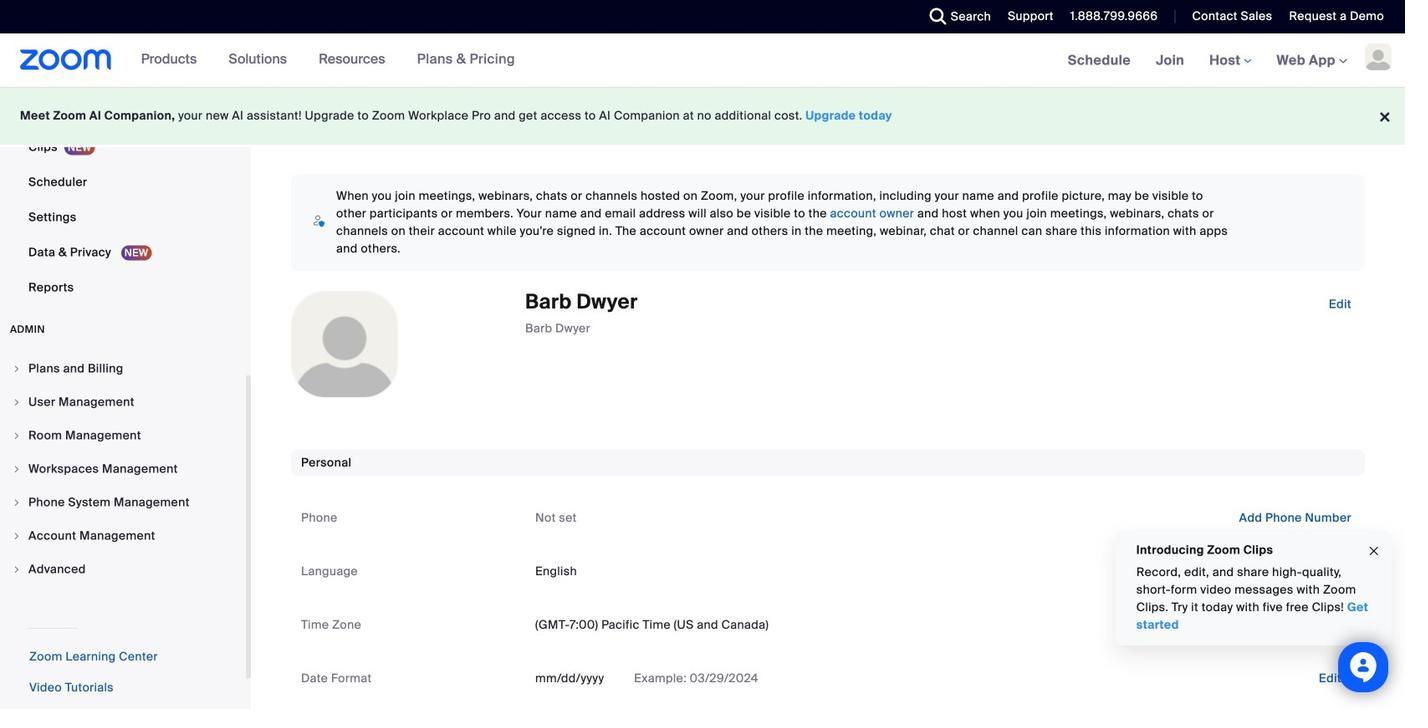 Task type: locate. For each thing, give the bounding box(es) containing it.
1 right image from the top
[[12, 397, 22, 407]]

right image for seventh menu item from the bottom
[[12, 364, 22, 374]]

0 vertical spatial right image
[[12, 397, 22, 407]]

user photo image
[[292, 292, 397, 397]]

2 menu item from the top
[[0, 387, 246, 418]]

side navigation navigation
[[0, 0, 251, 709]]

menu item
[[0, 353, 246, 385], [0, 387, 246, 418], [0, 420, 246, 452], [0, 453, 246, 485], [0, 487, 246, 519], [0, 520, 246, 552], [0, 554, 246, 586]]

profile picture image
[[1365, 44, 1392, 70]]

2 right image from the top
[[12, 431, 22, 441]]

5 right image from the top
[[12, 565, 22, 575]]

1 vertical spatial right image
[[12, 464, 22, 474]]

product information navigation
[[129, 33, 528, 87]]

banner
[[0, 33, 1405, 88]]

1 right image from the top
[[12, 364, 22, 374]]

right image
[[12, 397, 22, 407], [12, 464, 22, 474]]

right image for 1st menu item from the bottom of the admin menu menu
[[12, 565, 22, 575]]

2 right image from the top
[[12, 464, 22, 474]]

4 right image from the top
[[12, 531, 22, 541]]

personal menu menu
[[0, 0, 246, 306]]

edit user photo image
[[331, 337, 358, 352]]

1 menu item from the top
[[0, 353, 246, 385]]

6 menu item from the top
[[0, 520, 246, 552]]

footer
[[0, 87, 1405, 145]]

zoom logo image
[[20, 49, 112, 70]]

right image
[[12, 364, 22, 374], [12, 431, 22, 441], [12, 498, 22, 508], [12, 531, 22, 541], [12, 565, 22, 575]]

3 right image from the top
[[12, 498, 22, 508]]

7 menu item from the top
[[0, 554, 246, 586]]

right image for 4th menu item
[[12, 464, 22, 474]]



Task type: vqa. For each thing, say whether or not it's contained in the screenshot.
right image associated with 7th MENU ITEM
yes



Task type: describe. For each thing, give the bounding box(es) containing it.
4 menu item from the top
[[0, 453, 246, 485]]

right image for 6th menu item from the bottom of the admin menu menu
[[12, 397, 22, 407]]

right image for second menu item from the bottom of the admin menu menu
[[12, 531, 22, 541]]

meetings navigation
[[1056, 33, 1405, 88]]

admin menu menu
[[0, 353, 246, 587]]

3 menu item from the top
[[0, 420, 246, 452]]

close image
[[1368, 542, 1381, 561]]

right image for fifth menu item from the bottom
[[12, 431, 22, 441]]

right image for third menu item from the bottom of the admin menu menu
[[12, 498, 22, 508]]

5 menu item from the top
[[0, 487, 246, 519]]



